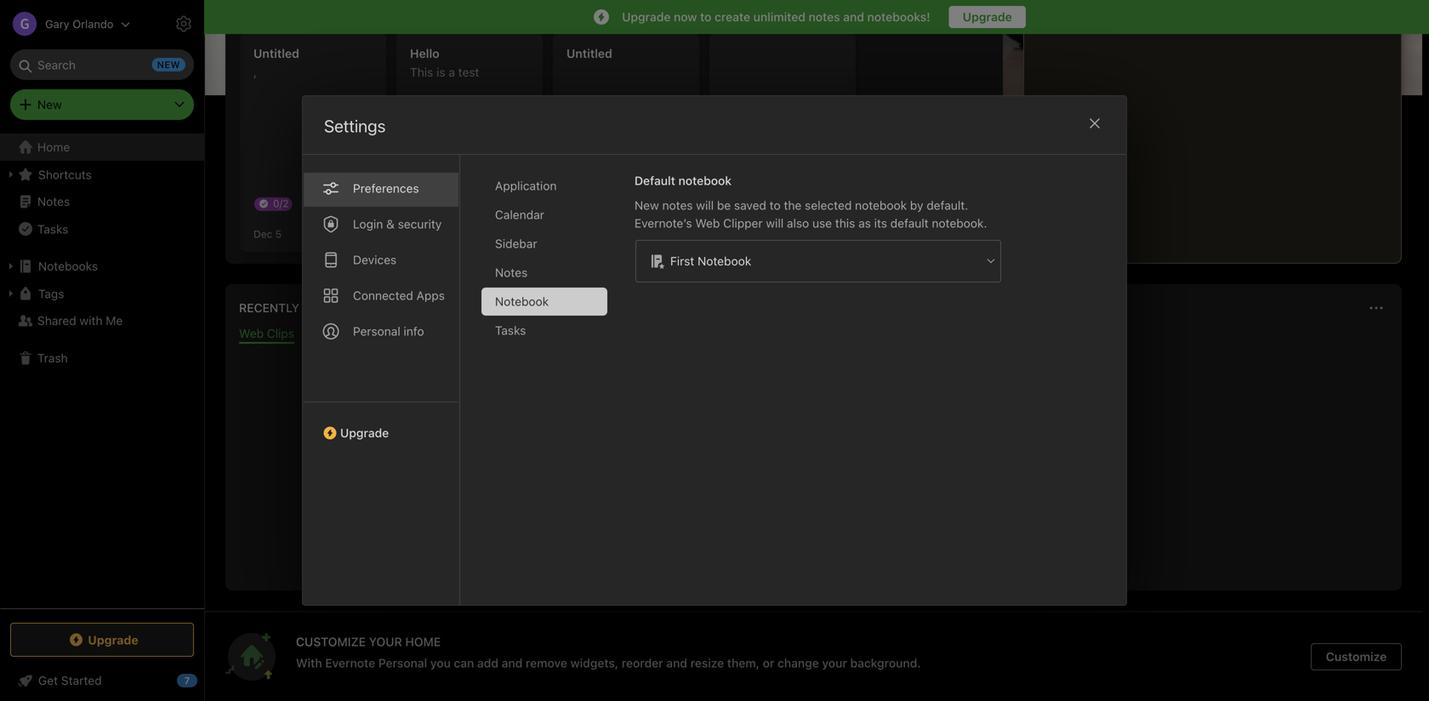 Task type: vqa. For each thing, say whether or not it's contained in the screenshot.
Notes tab
yes



Task type: describe. For each thing, give the bounding box(es) containing it.
notebook inside tab
[[495, 294, 549, 309]]

default.
[[927, 198, 969, 212]]

create new note button
[[710, 32, 856, 252]]

upgrade button
[[950, 6, 1026, 28]]

settings
[[324, 116, 386, 136]]

create
[[735, 155, 774, 171]]

notebook inside field
[[698, 254, 752, 268]]

its
[[875, 216, 888, 230]]

good afternoon, gary!
[[226, 51, 391, 71]]

audio tab
[[458, 326, 489, 344]]

security
[[398, 217, 442, 231]]

use
[[813, 216, 832, 230]]

shortcuts button
[[0, 161, 203, 188]]

nov 28
[[410, 228, 445, 240]]

wednesday, december 13, 2023
[[1114, 55, 1283, 67]]

notes link
[[0, 188, 203, 215]]

a
[[449, 65, 455, 79]]

notebook tab
[[482, 288, 608, 316]]

calendar tab
[[482, 201, 608, 229]]

5
[[275, 228, 282, 240]]

0 horizontal spatial upgrade button
[[10, 623, 194, 657]]

notebook.
[[932, 216, 988, 230]]

default
[[635, 174, 676, 188]]

upgrade button inside tab list
[[303, 402, 460, 447]]

with
[[80, 314, 103, 328]]

good
[[226, 51, 266, 71]]

trash link
[[0, 345, 203, 372]]

evernote's
[[635, 216, 693, 230]]

Default notebook field
[[635, 239, 1003, 283]]

web inside "tab"
[[239, 326, 264, 340]]

0 horizontal spatial will
[[697, 198, 714, 212]]

images
[[315, 326, 355, 340]]

default notebook
[[635, 174, 732, 188]]

remove
[[526, 656, 568, 670]]

to inside new notes will be saved to the selected notebook by default. evernote's web clipper will also use this as its default notebook.
[[770, 198, 781, 212]]

tasks button
[[0, 215, 203, 243]]

background.
[[851, 656, 921, 670]]

0 vertical spatial customize button
[[1310, 48, 1403, 75]]

the
[[784, 198, 802, 212]]

1 vertical spatial customize button
[[1312, 643, 1403, 671]]

shared
[[37, 314, 76, 328]]

hello this is a test
[[410, 46, 480, 79]]

can
[[454, 656, 474, 670]]

web clips tab
[[239, 326, 294, 344]]

notebooks link
[[0, 253, 203, 280]]

tags button
[[0, 280, 203, 307]]

Search text field
[[22, 49, 182, 80]]

notes inside tree
[[37, 194, 70, 209]]

tab list containing preferences
[[303, 155, 460, 605]]

create
[[715, 10, 751, 24]]

shared with me link
[[0, 307, 203, 334]]

documents tab
[[375, 326, 438, 344]]

shortcuts
[[38, 167, 92, 182]]

nov
[[410, 228, 429, 240]]

new for new notes will be saved to the selected notebook by default. evernote's web clipper will also use this as its default notebook.
[[635, 198, 659, 212]]

calendar
[[495, 208, 545, 222]]

first
[[671, 254, 695, 268]]

first notebook
[[671, 254, 752, 268]]

sidebar
[[495, 237, 538, 251]]

settings image
[[174, 14, 194, 34]]

resize
[[691, 656, 724, 670]]

untitled for untitled
[[567, 46, 613, 60]]

unlimited
[[754, 10, 806, 24]]

expand notebooks image
[[4, 260, 18, 273]]

tasks inside tab
[[495, 323, 526, 337]]

new for new
[[37, 97, 62, 111]]

widgets,
[[571, 656, 619, 670]]

new button
[[10, 89, 194, 120]]

recently
[[239, 301, 300, 315]]

untitled button
[[553, 32, 700, 252]]

personal inside tab list
[[353, 324, 401, 338]]

your
[[823, 656, 848, 670]]

customize your home with evernote personal you can add and remove widgets, reorder and resize them, or change your background.
[[296, 635, 921, 670]]

by
[[911, 198, 924, 212]]

connected apps
[[353, 289, 445, 303]]

28
[[432, 228, 445, 240]]

personal inside customize your home with evernote personal you can add and remove widgets, reorder and resize them, or change your background.
[[379, 656, 427, 670]]

reorder
[[622, 656, 664, 670]]

them,
[[728, 656, 760, 670]]

connected
[[353, 289, 413, 303]]

2023
[[1258, 55, 1283, 67]]

is
[[437, 65, 446, 79]]

this
[[410, 65, 433, 79]]

tasks inside button
[[37, 222, 68, 236]]

create new note
[[735, 155, 831, 171]]

tree containing home
[[0, 134, 204, 608]]



Task type: locate. For each thing, give the bounding box(es) containing it.
0 vertical spatial tasks
[[37, 222, 68, 236]]

new inside new notes will be saved to the selected notebook by default. evernote's web clipper will also use this as its default notebook.
[[635, 198, 659, 212]]

notebook
[[679, 174, 732, 188], [855, 198, 907, 212]]

and left resize
[[667, 656, 688, 670]]

now
[[674, 10, 697, 24]]

2 horizontal spatial and
[[844, 10, 865, 24]]

None search field
[[22, 49, 182, 80]]

0 horizontal spatial notebook
[[495, 294, 549, 309]]

1 vertical spatial notes
[[663, 198, 693, 212]]

notebook up be
[[679, 174, 732, 188]]

new up 'evernote's' in the left of the page
[[635, 198, 659, 212]]

new
[[777, 155, 802, 171]]

tab list
[[303, 155, 460, 605], [482, 172, 621, 605], [229, 326, 1399, 344]]

upgrade button
[[303, 402, 460, 447], [10, 623, 194, 657]]

clipper
[[724, 216, 763, 230]]

1 untitled from the left
[[254, 46, 299, 60]]

will left also
[[766, 216, 784, 230]]

new inside popup button
[[37, 97, 62, 111]]

tab list containing web clips
[[229, 326, 1399, 344]]

test
[[459, 65, 480, 79], [450, 203, 468, 215]]

will
[[697, 198, 714, 212], [766, 216, 784, 230]]

1 vertical spatial will
[[766, 216, 784, 230]]

notebook up its
[[855, 198, 907, 212]]

notes
[[37, 194, 70, 209], [495, 266, 528, 280]]

0 vertical spatial to
[[700, 10, 712, 24]]

notes inside new notes will be saved to the selected notebook by default. evernote's web clipper will also use this as its default notebook.
[[663, 198, 693, 212]]

tasks tab
[[482, 317, 608, 345]]

audio
[[458, 326, 489, 340]]

1 horizontal spatial notebook
[[698, 254, 752, 268]]

wednesday,
[[1114, 55, 1180, 67]]

1 vertical spatial notes
[[495, 266, 528, 280]]

emails tab
[[510, 326, 545, 344]]

login
[[353, 217, 383, 231]]

emails
[[510, 326, 545, 340]]

1 horizontal spatial upgrade button
[[303, 402, 460, 447]]

1 horizontal spatial notes
[[809, 10, 841, 24]]

you
[[431, 656, 451, 670]]

web inside new notes will be saved to the selected notebook by default. evernote's web clipper will also use this as its default notebook.
[[696, 216, 720, 230]]

hello
[[410, 46, 440, 60]]

customize
[[296, 635, 366, 649]]

new
[[37, 97, 62, 111], [635, 198, 659, 212]]

recently captured
[[239, 301, 367, 315]]

december
[[1183, 55, 1238, 67]]

13,
[[1241, 55, 1255, 67]]

test right a
[[459, 65, 480, 79]]

untitled inside button
[[567, 46, 613, 60]]

0 vertical spatial customize
[[1340, 54, 1396, 67]]

0 vertical spatial notes
[[37, 194, 70, 209]]

home
[[37, 140, 70, 154]]

notes down shortcuts
[[37, 194, 70, 209]]

test inside hello this is a test
[[459, 65, 480, 79]]

sidebar tab
[[482, 230, 608, 258]]

0 vertical spatial personal
[[353, 324, 401, 338]]

1 vertical spatial notebook
[[495, 294, 549, 309]]

notes
[[809, 10, 841, 24], [663, 198, 693, 212]]

login & security
[[353, 217, 442, 231]]

to
[[700, 10, 712, 24], [770, 198, 781, 212]]

be
[[717, 198, 731, 212]]

tasks right audio
[[495, 323, 526, 337]]

change
[[778, 656, 819, 670]]

shared with me
[[37, 314, 123, 328]]

0 vertical spatial notes
[[809, 10, 841, 24]]

1 horizontal spatial and
[[667, 656, 688, 670]]

application tab
[[482, 172, 608, 200]]

0 vertical spatial web
[[696, 216, 720, 230]]

1 horizontal spatial new
[[635, 198, 659, 212]]

trash
[[37, 351, 68, 365]]

default
[[891, 216, 929, 230]]

and right add
[[502, 656, 523, 670]]

notes tab
[[482, 259, 608, 287]]

afternoon,
[[271, 51, 347, 71]]

clips
[[267, 326, 294, 340]]

1 vertical spatial tasks
[[495, 323, 526, 337]]

Start writing… text field
[[1038, 1, 1401, 249]]

1 vertical spatial customize
[[1327, 650, 1388, 664]]

1 vertical spatial personal
[[379, 656, 427, 670]]

new up "home"
[[37, 97, 62, 111]]

personal down 'connected'
[[353, 324, 401, 338]]

customize button
[[1310, 48, 1403, 75], [1312, 643, 1403, 671]]

untitled for untitled ,
[[254, 46, 299, 60]]

add
[[477, 656, 499, 670]]

0 horizontal spatial and
[[502, 656, 523, 670]]

this
[[836, 216, 856, 230]]

personal info
[[353, 324, 424, 338]]

web left clips on the left of the page
[[239, 326, 264, 340]]

&
[[386, 217, 395, 231]]

documents
[[375, 326, 438, 340]]

notebook inside new notes will be saved to the selected notebook by default. evernote's web clipper will also use this as its default notebook.
[[855, 198, 907, 212]]

0 horizontal spatial notebook
[[679, 174, 732, 188]]

1 vertical spatial notebook
[[855, 198, 907, 212]]

upgrade inside tab list
[[340, 426, 389, 440]]

saved
[[735, 198, 767, 212]]

0 vertical spatial will
[[697, 198, 714, 212]]

images tab
[[315, 326, 355, 344]]

0 vertical spatial new
[[37, 97, 62, 111]]

1 horizontal spatial untitled
[[567, 46, 613, 60]]

will left be
[[697, 198, 714, 212]]

as
[[859, 216, 871, 230]]

note
[[805, 155, 831, 171]]

1 vertical spatial new
[[635, 198, 659, 212]]

tasks
[[37, 222, 68, 236], [495, 323, 526, 337]]

upgrade inside button
[[963, 10, 1013, 24]]

gary!
[[351, 51, 391, 71]]

notebooks
[[38, 259, 98, 273]]

1 horizontal spatial tasks
[[495, 323, 526, 337]]

1 horizontal spatial will
[[766, 216, 784, 230]]

1 vertical spatial to
[[770, 198, 781, 212]]

new notes will be saved to the selected notebook by default. evernote's web clipper will also use this as its default notebook.
[[635, 198, 988, 230]]

notes right the 'unlimited'
[[809, 10, 841, 24]]

0 horizontal spatial notes
[[663, 198, 693, 212]]

devices
[[353, 253, 397, 267]]

also
[[787, 216, 810, 230]]

captured
[[303, 301, 367, 315]]

application
[[495, 179, 557, 193]]

personal
[[353, 324, 401, 338], [379, 656, 427, 670]]

,
[[254, 65, 257, 79]]

apps
[[417, 289, 445, 303]]

0 horizontal spatial to
[[700, 10, 712, 24]]

1 vertical spatial test
[[450, 203, 468, 215]]

close image
[[1085, 113, 1106, 134]]

with
[[296, 656, 322, 670]]

and left notebooks!
[[844, 10, 865, 24]]

upgrade now to create unlimited notes and notebooks!
[[622, 10, 931, 24]]

evernote
[[325, 656, 375, 670]]

your
[[369, 635, 402, 649]]

web down be
[[696, 216, 720, 230]]

1 horizontal spatial to
[[770, 198, 781, 212]]

notebook right first
[[698, 254, 752, 268]]

preferences
[[353, 181, 419, 195]]

1 vertical spatial upgrade button
[[10, 623, 194, 657]]

1 horizontal spatial web
[[696, 216, 720, 230]]

0 horizontal spatial web
[[239, 326, 264, 340]]

0 vertical spatial test
[[459, 65, 480, 79]]

info
[[404, 324, 424, 338]]

dec
[[254, 228, 273, 240]]

2 untitled from the left
[[567, 46, 613, 60]]

0 horizontal spatial notes
[[37, 194, 70, 209]]

untitled ,
[[254, 46, 299, 79]]

home link
[[0, 134, 204, 161]]

expand tags image
[[4, 287, 18, 300]]

test right tag
[[450, 203, 468, 215]]

0 horizontal spatial untitled
[[254, 46, 299, 60]]

notes up 'evernote's' in the left of the page
[[663, 198, 693, 212]]

1 horizontal spatial notebook
[[855, 198, 907, 212]]

to left the in the top right of the page
[[770, 198, 781, 212]]

web clips
[[239, 326, 294, 340]]

0 horizontal spatial new
[[37, 97, 62, 111]]

notebook up emails
[[495, 294, 549, 309]]

to right now
[[700, 10, 712, 24]]

0 vertical spatial upgrade button
[[303, 402, 460, 447]]

tasks up notebooks
[[37, 222, 68, 236]]

0 horizontal spatial tasks
[[37, 222, 68, 236]]

tree
[[0, 134, 204, 608]]

tab list containing application
[[482, 172, 621, 605]]

notes down sidebar
[[495, 266, 528, 280]]

0 vertical spatial notebook
[[698, 254, 752, 268]]

0 vertical spatial notebook
[[679, 174, 732, 188]]

notes inside tab
[[495, 266, 528, 280]]

dec 5
[[254, 228, 282, 240]]

1 vertical spatial web
[[239, 326, 264, 340]]

tag
[[419, 203, 434, 215]]

1 horizontal spatial notes
[[495, 266, 528, 280]]

personal down your
[[379, 656, 427, 670]]



